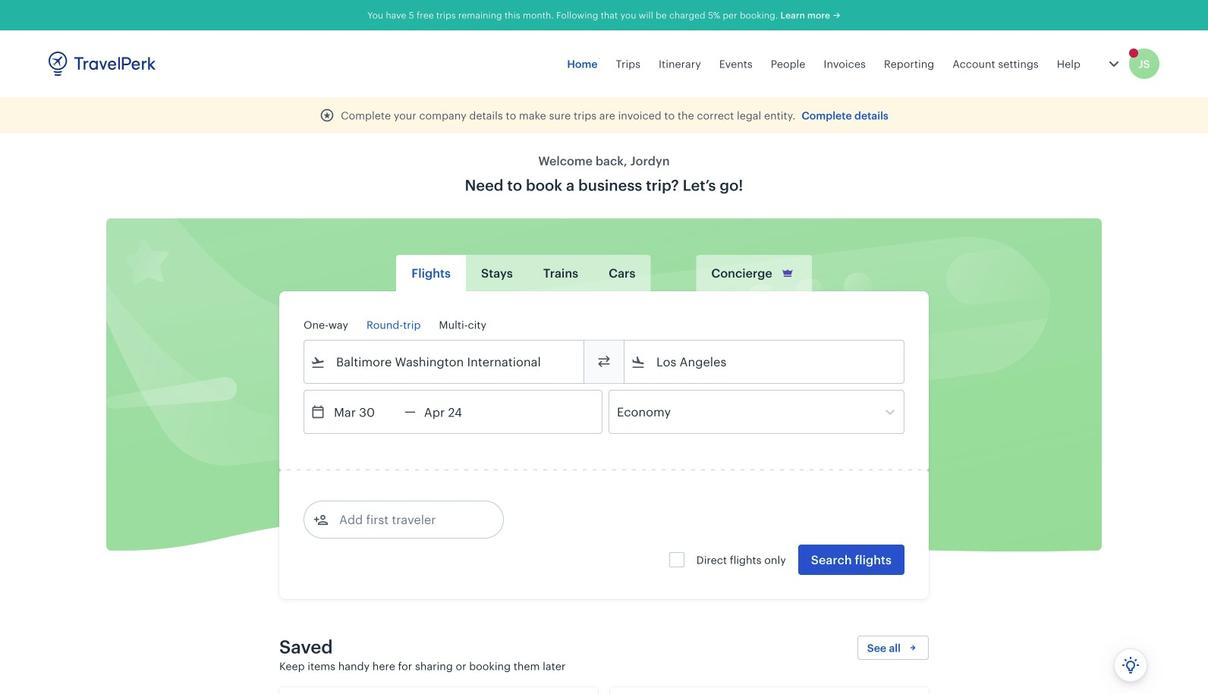 Task type: locate. For each thing, give the bounding box(es) containing it.
Return text field
[[416, 391, 495, 434]]

Depart text field
[[326, 391, 405, 434]]

Add first traveler search field
[[329, 508, 487, 532]]

From search field
[[326, 350, 564, 374]]



Task type: describe. For each thing, give the bounding box(es) containing it.
To search field
[[646, 350, 885, 374]]



